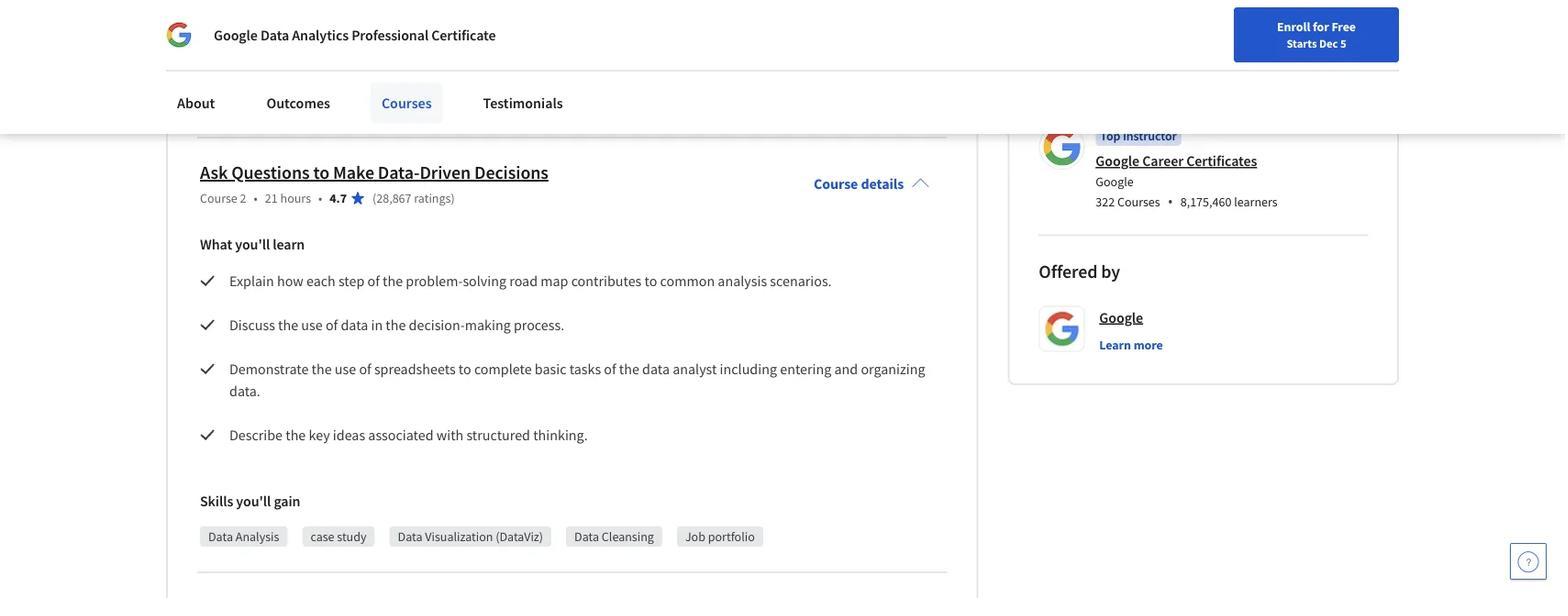 Task type: describe. For each thing, give the bounding box(es) containing it.
ideas
[[333, 426, 365, 445]]

4.7
[[330, 190, 347, 207]]

case
[[311, 529, 335, 546]]

everywhere
[[396, 70, 488, 93]]

outcomes link
[[256, 83, 341, 123]]

offered
[[1039, 260, 1098, 283]]

analysis
[[718, 272, 768, 290]]

learners
[[1235, 194, 1278, 210]]

with
[[437, 426, 464, 445]]

portfolio
[[708, 529, 755, 546]]

google career certificates link
[[1096, 152, 1258, 171]]

skills
[[200, 492, 233, 511]]

english button
[[1181, 0, 1292, 60]]

instructor
[[1123, 128, 1177, 145]]

use for data
[[301, 316, 323, 335]]

analytics
[[292, 26, 349, 44]]

google link
[[1100, 307, 1144, 329]]

associated
[[368, 426, 434, 445]]

22 hours •
[[265, 99, 322, 115]]

testimonials
[[483, 94, 563, 112]]

analyst
[[673, 360, 717, 379]]

make
[[333, 161, 374, 184]]

the right discuss
[[278, 316, 298, 335]]

(dataviz)
[[496, 529, 543, 546]]

ask
[[200, 161, 228, 184]]

top
[[1101, 128, 1121, 145]]

and
[[835, 360, 858, 379]]

data.
[[229, 382, 261, 401]]

for
[[1314, 18, 1330, 35]]

map
[[541, 272, 569, 290]]

learn
[[273, 235, 305, 254]]

making
[[465, 316, 511, 335]]

data for data cleansing
[[575, 529, 599, 546]]

google up foundations:
[[214, 26, 258, 44]]

data for data analysis
[[208, 529, 233, 546]]

28,867
[[377, 190, 412, 207]]

1 hours from the top
[[280, 99, 311, 115]]

course details button
[[800, 149, 945, 219]]

( 94,356 ratings
[[373, 99, 451, 115]]

data cleansing
[[575, 529, 654, 546]]

visualization
[[425, 529, 493, 546]]

course left 2
[[200, 190, 238, 207]]

google up 322
[[1096, 173, 1134, 190]]

data analysis
[[208, 529, 279, 546]]

outcomes
[[267, 94, 330, 112]]

what
[[200, 235, 232, 254]]

including
[[720, 360, 777, 379]]

22
[[265, 99, 278, 115]]

decisions
[[475, 161, 549, 184]]

case study
[[311, 529, 367, 546]]

structured
[[467, 426, 531, 445]]

courses inside top instructor google career certificates google 322 courses • 8,175,460 learners
[[1118, 194, 1161, 210]]

step
[[339, 272, 365, 290]]

about link
[[166, 83, 226, 123]]

( 28,867 ratings )
[[373, 190, 455, 207]]

4.8
[[330, 99, 347, 115]]

ratings for ( 94,356 ratings
[[414, 99, 451, 115]]

explain
[[229, 272, 274, 290]]

2 hours from the top
[[280, 190, 311, 207]]

basic
[[535, 360, 567, 379]]

of down "in"
[[359, 360, 372, 379]]

data visualization (dataviz)
[[398, 529, 543, 546]]

more
[[1134, 337, 1164, 354]]

0 horizontal spatial to
[[313, 161, 330, 184]]

foundations: data, data, everywhere
[[200, 70, 488, 93]]

• left 4.8
[[319, 99, 322, 115]]

scenarios.
[[770, 272, 832, 290]]

decision-
[[409, 316, 465, 335]]

top instructor google career certificates google 322 courses • 8,175,460 learners
[[1096, 128, 1278, 212]]

learn
[[1100, 337, 1132, 354]]

demonstrate the use of spreadsheets to complete basic tasks of the data analyst including entering and organizing data.
[[229, 360, 929, 401]]

the right "in"
[[386, 316, 406, 335]]

process.
[[514, 316, 565, 335]]

21
[[265, 190, 278, 207]]

help center image
[[1518, 551, 1540, 573]]

questions
[[231, 161, 310, 184]]

problem-
[[406, 272, 463, 290]]

0 horizontal spatial data
[[341, 316, 368, 335]]

8,175,460
[[1181, 194, 1232, 210]]

course for course details
[[814, 175, 859, 193]]

learn more button
[[1100, 336, 1164, 355]]

you'll for gain
[[236, 492, 271, 511]]

course 1
[[200, 99, 247, 115]]

cleansing
[[602, 529, 654, 546]]

starts
[[1287, 36, 1318, 50]]

spreadsheets
[[374, 360, 456, 379]]

foundations:
[[200, 70, 303, 93]]

analysis
[[236, 529, 279, 546]]



Task type: locate. For each thing, give the bounding box(es) containing it.
describe the key ideas associated with structured thinking.
[[229, 426, 588, 445]]

key
[[309, 426, 330, 445]]

0 vertical spatial (
[[373, 99, 377, 115]]

0 vertical spatial to
[[313, 161, 330, 184]]

thinking.
[[533, 426, 588, 445]]

to
[[313, 161, 330, 184], [645, 272, 658, 290], [459, 360, 472, 379]]

( for 28,867
[[373, 190, 377, 207]]

data left the visualization
[[398, 529, 423, 546]]

course left details
[[814, 175, 859, 193]]

course left 1
[[200, 99, 238, 115]]

data left "in"
[[341, 316, 368, 335]]

the right step
[[383, 272, 403, 290]]

ratings
[[414, 99, 451, 115], [414, 190, 451, 207]]

enroll for free starts dec 5
[[1278, 18, 1357, 50]]

certificates
[[1187, 152, 1258, 171]]

( for 94,356
[[373, 99, 377, 115]]

the right the "tasks"
[[619, 360, 640, 379]]

1 horizontal spatial to
[[459, 360, 472, 379]]

google career certificates image
[[1042, 127, 1083, 167]]

1 vertical spatial courses
[[1118, 194, 1161, 210]]

0 horizontal spatial use
[[301, 316, 323, 335]]

each
[[307, 272, 336, 290]]

demonstrate
[[229, 360, 309, 379]]

1 vertical spatial use
[[335, 360, 356, 379]]

job portfolio
[[686, 529, 755, 546]]

• inside top instructor google career certificates google 322 courses • 8,175,460 learners
[[1168, 192, 1174, 212]]

use for spreadsheets
[[335, 360, 356, 379]]

0 vertical spatial courses
[[382, 94, 432, 112]]

None search field
[[262, 11, 702, 48]]

career
[[1143, 152, 1184, 171]]

to left common
[[645, 272, 658, 290]]

ratings for ( 28,867 ratings )
[[414, 190, 451, 207]]

contributes
[[572, 272, 642, 290]]

0 horizontal spatial data,
[[307, 70, 347, 93]]

google image
[[166, 22, 192, 48]]

• left 8,175,460
[[1168, 192, 1174, 212]]

0 vertical spatial hours
[[280, 99, 311, 115]]

tasks
[[570, 360, 601, 379]]

data left analyst
[[643, 360, 670, 379]]

2 ratings from the top
[[414, 190, 451, 207]]

course details
[[814, 175, 904, 193]]

ratings down 'driven'
[[414, 190, 451, 207]]

1 vertical spatial to
[[645, 272, 658, 290]]

1 vertical spatial hours
[[280, 190, 311, 207]]

1 vertical spatial ratings
[[414, 190, 451, 207]]

google
[[214, 26, 258, 44], [1096, 152, 1140, 171], [1096, 173, 1134, 190], [1100, 309, 1144, 327]]

offered by
[[1039, 260, 1121, 283]]

( down ask questions to make data-driven decisions
[[373, 190, 377, 207]]

about
[[177, 94, 215, 112]]

of left "in"
[[326, 316, 338, 335]]

of right the "tasks"
[[604, 360, 617, 379]]

hours right 22 in the top left of the page
[[280, 99, 311, 115]]

2 ( from the top
[[373, 190, 377, 207]]

english
[[1214, 21, 1258, 39]]

details
[[861, 175, 904, 193]]

entering
[[780, 360, 832, 379]]

1 ratings from the top
[[414, 99, 451, 115]]

1 ( from the top
[[373, 99, 377, 115]]

courses
[[382, 94, 432, 112], [1118, 194, 1161, 210]]

you'll left learn
[[235, 235, 270, 254]]

you'll left gain
[[236, 492, 271, 511]]

solving
[[463, 272, 507, 290]]

ask questions to make data-driven decisions
[[200, 161, 549, 184]]

data, up 4.8
[[307, 70, 347, 93]]

road
[[510, 272, 538, 290]]

use inside "demonstrate the use of spreadsheets to complete basic tasks of the data analyst including entering and organizing data."
[[335, 360, 356, 379]]

show notifications image
[[1318, 23, 1340, 45]]

0 vertical spatial ratings
[[414, 99, 451, 115]]

the
[[383, 272, 403, 290], [278, 316, 298, 335], [386, 316, 406, 335], [312, 360, 332, 379], [619, 360, 640, 379], [286, 426, 306, 445]]

to left make
[[313, 161, 330, 184]]

google up learn
[[1100, 309, 1144, 327]]

1 data, from the left
[[307, 70, 347, 93]]

hours right 21
[[280, 190, 311, 207]]

ratings down everywhere
[[414, 99, 451, 115]]

to inside "demonstrate the use of spreadsheets to complete basic tasks of the data analyst including entering and organizing data."
[[459, 360, 472, 379]]

course inside dropdown button
[[814, 175, 859, 193]]

data down skills at the left of the page
[[208, 529, 233, 546]]

• left the 4.7
[[319, 190, 322, 207]]

1 vertical spatial (
[[373, 190, 377, 207]]

courses inside 'link'
[[382, 94, 432, 112]]

( right 4.8
[[373, 99, 377, 115]]

data for data visualization (dataviz)
[[398, 529, 423, 546]]

explain how each step of the problem-solving road map contributes to common analysis scenarios.
[[229, 272, 832, 290]]

common
[[661, 272, 715, 290]]

what you'll learn
[[200, 235, 305, 254]]

free
[[1332, 18, 1357, 35]]

322
[[1096, 194, 1115, 210]]

0 vertical spatial you'll
[[235, 235, 270, 254]]

gain
[[274, 492, 301, 511]]

use up ideas
[[335, 360, 356, 379]]

5
[[1341, 36, 1347, 50]]

dec
[[1320, 36, 1339, 50]]

2 data, from the left
[[351, 70, 392, 93]]

data inside "demonstrate the use of spreadsheets to complete basic tasks of the data analyst including entering and organizing data."
[[643, 360, 670, 379]]

1 horizontal spatial use
[[335, 360, 356, 379]]

1 vertical spatial data
[[643, 360, 670, 379]]

certificate
[[432, 26, 496, 44]]

1 horizontal spatial data
[[643, 360, 670, 379]]

organizing
[[861, 360, 926, 379]]

)
[[451, 190, 455, 207]]

job
[[686, 529, 706, 546]]

google down top
[[1096, 152, 1140, 171]]

2
[[240, 190, 247, 207]]

use down each
[[301, 316, 323, 335]]

data, up 94,356 at top left
[[351, 70, 392, 93]]

discuss
[[229, 316, 275, 335]]

professional
[[352, 26, 429, 44]]

the left the key
[[286, 426, 306, 445]]

course 2 • 21 hours •
[[200, 190, 322, 207]]

0 horizontal spatial courses
[[382, 94, 432, 112]]

courses right 322
[[1118, 194, 1161, 210]]

learn more
[[1100, 337, 1164, 354]]

• right 2
[[254, 190, 258, 207]]

driven
[[420, 161, 471, 184]]

94,356
[[377, 99, 412, 115]]

data left 'analytics' in the left of the page
[[261, 26, 289, 44]]

by
[[1102, 260, 1121, 283]]

you'll for learn
[[235, 235, 270, 254]]

describe
[[229, 426, 283, 445]]

courses down everywhere
[[382, 94, 432, 112]]

foundations: data, data, everywhere link
[[200, 70, 488, 93]]

0 vertical spatial data
[[341, 316, 368, 335]]

the right demonstrate
[[312, 360, 332, 379]]

data left cleansing
[[575, 529, 599, 546]]

0 vertical spatial use
[[301, 316, 323, 335]]

google data analytics professional certificate
[[214, 26, 496, 44]]

course for course 1
[[200, 99, 238, 115]]

2 horizontal spatial to
[[645, 272, 658, 290]]

of right step
[[368, 272, 380, 290]]

courses link
[[371, 83, 443, 123]]

1 horizontal spatial courses
[[1118, 194, 1161, 210]]

complete
[[474, 360, 532, 379]]

enroll
[[1278, 18, 1311, 35]]

1 vertical spatial you'll
[[236, 492, 271, 511]]

skills you'll gain
[[200, 492, 301, 511]]

you'll
[[235, 235, 270, 254], [236, 492, 271, 511]]

discuss the use of data in the decision-making process.
[[229, 316, 565, 335]]

ask questions to make data-driven decisions link
[[200, 161, 549, 184]]

data-
[[378, 161, 420, 184]]

1
[[240, 99, 247, 115]]

to left the complete
[[459, 360, 472, 379]]

2 vertical spatial to
[[459, 360, 472, 379]]

1 horizontal spatial data,
[[351, 70, 392, 93]]



Task type: vqa. For each thing, say whether or not it's contained in the screenshot.
Coursera image
no



